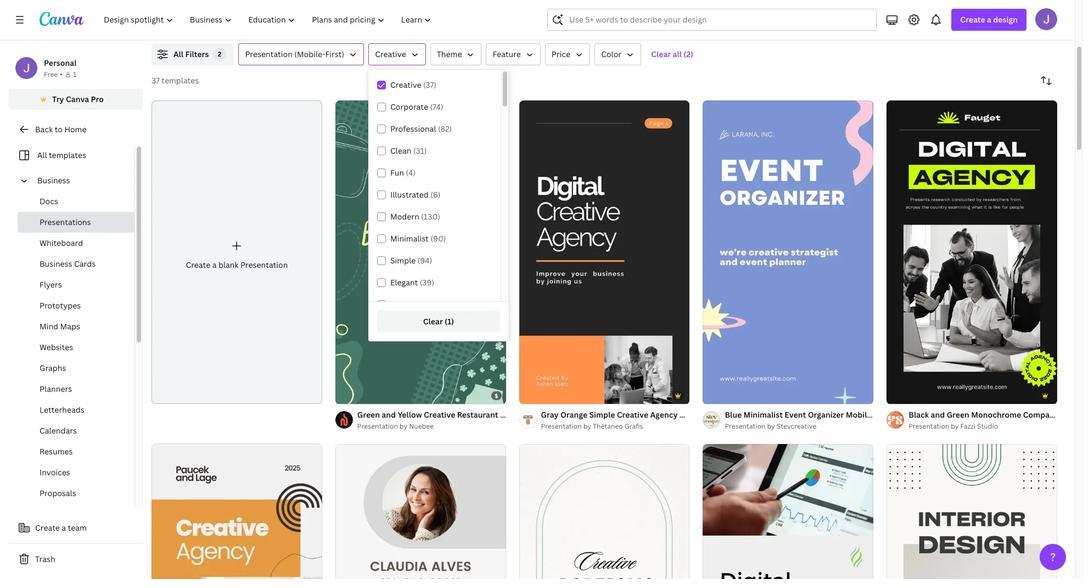 Task type: locate. For each thing, give the bounding box(es) containing it.
and inside black and green monochrome company pitch d presentation by fazzi studio
[[931, 410, 946, 420]]

and inside green and yellow creative restaurant promotion mobile first presentation presentation by nuebee
[[382, 410, 396, 420]]

of up 'promotion'
[[532, 391, 540, 399]]

•
[[60, 70, 63, 79]]

2 horizontal spatial of
[[716, 391, 724, 399]]

1 left 9 at the bottom left of page
[[343, 391, 346, 399]]

1 and from the left
[[382, 410, 396, 420]]

grafis
[[625, 422, 644, 431]]

of for blue minimalist event organizer mobile presentation
[[716, 391, 724, 399]]

templates right 37
[[162, 75, 199, 86]]

(94)
[[418, 255, 432, 266]]

1 vertical spatial clear
[[423, 316, 443, 327]]

flyers
[[40, 280, 62, 290]]

prototypes
[[40, 300, 81, 311]]

creative inside gray orange simple creative agency responsive presentation presentation by thētaneo grafis
[[617, 410, 649, 420]]

2 green from the left
[[947, 410, 970, 420]]

templates
[[162, 75, 199, 86], [49, 150, 86, 160]]

0 vertical spatial all
[[174, 49, 184, 59]]

1 horizontal spatial 1 of 10 link
[[703, 101, 874, 404]]

1 horizontal spatial of
[[532, 391, 540, 399]]

calendars link
[[18, 421, 135, 442]]

beige and green creative interior architecture brand mobile-first presentation image
[[887, 444, 1058, 580]]

1 vertical spatial a
[[212, 260, 217, 270]]

all templates link
[[15, 145, 128, 166]]

1 horizontal spatial all
[[174, 49, 184, 59]]

10
[[542, 391, 549, 399], [726, 391, 733, 399]]

presentation by stevcreative link
[[725, 421, 874, 432]]

10 up gray
[[542, 391, 549, 399]]

0 horizontal spatial a
[[62, 523, 66, 533]]

1 10 from the left
[[542, 391, 549, 399]]

a left team
[[62, 523, 66, 533]]

0 horizontal spatial minimalist
[[391, 233, 429, 244]]

1 by from the left
[[400, 422, 408, 431]]

1 1 of 10 link from the left
[[519, 101, 690, 404]]

creative
[[375, 49, 406, 59], [391, 80, 422, 90], [424, 410, 456, 420], [617, 410, 649, 420]]

beige creative graphic designer mobile-first presentation image
[[336, 444, 506, 580]]

9
[[358, 391, 362, 399]]

websites
[[40, 342, 73, 353]]

black and green monochrome company pitch d presentation by fazzi studio
[[909, 410, 1084, 431]]

creative up presentation by nuebee link
[[424, 410, 456, 420]]

1 of 9
[[343, 391, 362, 399]]

simple up thētaneo
[[590, 410, 615, 420]]

clear inside button
[[652, 49, 671, 59]]

2 of from the left
[[532, 391, 540, 399]]

2 1 of 10 link from the left
[[703, 101, 874, 404]]

(1)
[[445, 316, 454, 327]]

1 horizontal spatial a
[[212, 260, 217, 270]]

None search field
[[548, 9, 877, 31]]

business up the docs
[[37, 175, 70, 186]]

Sort by button
[[1036, 70, 1058, 92]]

green up the fazzi
[[947, 410, 970, 420]]

personal
[[44, 58, 77, 68]]

green and yellow creative restaurant promotion mobile first presentation presentation by nuebee
[[357, 410, 636, 431]]

mobile left 'first'
[[542, 410, 568, 420]]

2
[[218, 49, 222, 59]]

0 horizontal spatial simple
[[391, 255, 416, 266]]

a left the blank
[[212, 260, 217, 270]]

0 horizontal spatial and
[[382, 410, 396, 420]]

1 vertical spatial all
[[37, 150, 47, 160]]

create inside dropdown button
[[961, 14, 986, 25]]

colorful
[[391, 299, 421, 310]]

letterheads link
[[18, 400, 135, 421]]

1
[[73, 70, 76, 79], [343, 391, 346, 399], [527, 391, 530, 399], [711, 391, 714, 399]]

by left stevcreative
[[768, 422, 776, 431]]

0 horizontal spatial 1 of 10 link
[[519, 101, 690, 404]]

0 vertical spatial a
[[988, 14, 992, 25]]

presentation
[[245, 49, 293, 59], [241, 260, 288, 270], [588, 410, 636, 420], [725, 410, 773, 420], [874, 410, 922, 420], [357, 422, 398, 431], [541, 422, 582, 431], [725, 422, 766, 431], [909, 422, 950, 431]]

theme button
[[430, 43, 482, 65]]

0 horizontal spatial templates
[[49, 150, 86, 160]]

0 horizontal spatial create
[[35, 523, 60, 533]]

presentation inside black and green monochrome company pitch d presentation by fazzi studio
[[909, 422, 950, 431]]

fazzi
[[961, 422, 976, 431]]

by
[[400, 422, 408, 431], [584, 422, 592, 431], [768, 422, 776, 431], [952, 422, 959, 431]]

1 vertical spatial templates
[[49, 150, 86, 160]]

business up flyers
[[40, 259, 72, 269]]

presentation by nuebee link
[[357, 421, 506, 432]]

1 vertical spatial create
[[186, 260, 211, 270]]

minimalist up simple (94)
[[391, 233, 429, 244]]

presentation (mobile-first)
[[245, 49, 344, 59]]

presentations
[[40, 217, 91, 227]]

0 horizontal spatial clear
[[423, 316, 443, 327]]

1 vertical spatial business
[[40, 259, 72, 269]]

a left design
[[988, 14, 992, 25]]

and
[[382, 410, 396, 420], [931, 410, 946, 420]]

creative up grafis at the right bottom of the page
[[617, 410, 649, 420]]

color button
[[595, 43, 642, 65]]

all down back
[[37, 150, 47, 160]]

create inside button
[[35, 523, 60, 533]]

feature button
[[486, 43, 541, 65]]

a for design
[[988, 14, 992, 25]]

simple left (94)
[[391, 255, 416, 266]]

1 vertical spatial minimalist
[[744, 410, 783, 420]]

simple inside gray orange simple creative agency responsive presentation presentation by thētaneo grafis
[[590, 410, 615, 420]]

1 of 10 up gray
[[527, 391, 549, 399]]

1 of 10 link
[[519, 101, 690, 404], [703, 101, 874, 404]]

a inside button
[[62, 523, 66, 533]]

of left 9 at the bottom left of page
[[348, 391, 356, 399]]

(39)
[[420, 277, 434, 288]]

1 horizontal spatial simple
[[590, 410, 615, 420]]

black and green monochrome company pitch deck mobile-first presentation image
[[887, 101, 1058, 404]]

2 1 of 10 from the left
[[711, 391, 733, 399]]

all left filters
[[174, 49, 184, 59]]

mind
[[40, 321, 58, 332]]

mobile right 'organizer'
[[846, 410, 872, 420]]

10 up blue
[[726, 391, 733, 399]]

presentation (mobile-first) button
[[239, 43, 364, 65]]

gray orange simple creative agency responsive presentation link
[[541, 409, 773, 421]]

1 green from the left
[[357, 410, 380, 420]]

nuebee
[[409, 422, 434, 431]]

black
[[909, 410, 930, 420]]

clear inside button
[[423, 316, 443, 327]]

create left team
[[35, 523, 60, 533]]

price
[[552, 49, 571, 59]]

37
[[152, 75, 160, 86]]

1 horizontal spatial mobile
[[846, 410, 872, 420]]

2 10 from the left
[[726, 391, 733, 399]]

templates down back to home
[[49, 150, 86, 160]]

10 for blue
[[726, 391, 733, 399]]

1 vertical spatial simple
[[590, 410, 615, 420]]

gray orange simple creative agency responsive presentation image
[[519, 101, 690, 404]]

1 for blue
[[711, 391, 714, 399]]

business for business
[[37, 175, 70, 186]]

and left yellow
[[382, 410, 396, 420]]

1 1 of 10 from the left
[[527, 391, 549, 399]]

feature
[[493, 49, 521, 59]]

minimalist
[[391, 233, 429, 244], [744, 410, 783, 420]]

2 horizontal spatial a
[[988, 14, 992, 25]]

1 horizontal spatial 1 of 10
[[711, 391, 733, 399]]

by down yellow
[[400, 422, 408, 431]]

clear left (1)
[[423, 316, 443, 327]]

0 vertical spatial simple
[[391, 255, 416, 266]]

1 up 'promotion'
[[527, 391, 530, 399]]

3 by from the left
[[768, 422, 776, 431]]

0 vertical spatial business
[[37, 175, 70, 186]]

invoices
[[40, 467, 70, 478]]

minimalist (90)
[[391, 233, 446, 244]]

planners
[[40, 384, 72, 394]]

create inside "element"
[[186, 260, 211, 270]]

creative inside button
[[375, 49, 406, 59]]

and right the "black"
[[931, 410, 946, 420]]

1 horizontal spatial and
[[931, 410, 946, 420]]

0 horizontal spatial green
[[357, 410, 380, 420]]

clear left "all"
[[652, 49, 671, 59]]

10 for gray
[[542, 391, 549, 399]]

free •
[[44, 70, 63, 79]]

2 vertical spatial a
[[62, 523, 66, 533]]

green down 9 at the bottom left of page
[[357, 410, 380, 420]]

Search search field
[[570, 9, 870, 30]]

1 of from the left
[[348, 391, 356, 399]]

0 horizontal spatial 1 of 10
[[527, 391, 549, 399]]

2 mobile from the left
[[846, 410, 872, 420]]

creative inside green and yellow creative restaurant promotion mobile first presentation presentation by nuebee
[[424, 410, 456, 420]]

create left design
[[961, 14, 986, 25]]

create for create a team
[[35, 523, 60, 533]]

1 horizontal spatial green
[[947, 410, 970, 420]]

1 horizontal spatial create
[[186, 260, 211, 270]]

business cards link
[[18, 254, 135, 275]]

elegant (39)
[[391, 277, 434, 288]]

templates for 37 templates
[[162, 75, 199, 86]]

1 of 10 for blue
[[711, 391, 733, 399]]

creative up creative (37)
[[375, 49, 406, 59]]

0 vertical spatial create
[[961, 14, 986, 25]]

of for green and yellow creative restaurant promotion mobile first presentation
[[348, 391, 356, 399]]

color
[[602, 49, 622, 59]]

mind maps
[[40, 321, 80, 332]]

2 horizontal spatial create
[[961, 14, 986, 25]]

4 by from the left
[[952, 422, 959, 431]]

2 vertical spatial create
[[35, 523, 60, 533]]

invoices link
[[18, 463, 135, 483]]

by inside blue minimalist event organizer mobile presentation presentation by stevcreative
[[768, 422, 776, 431]]

illustrated (6)
[[391, 190, 441, 200]]

1 mobile from the left
[[542, 410, 568, 420]]

blank
[[219, 260, 239, 270]]

a inside "element"
[[212, 260, 217, 270]]

2 and from the left
[[931, 410, 946, 420]]

by down 'first'
[[584, 422, 592, 431]]

1 horizontal spatial 10
[[726, 391, 733, 399]]

prototypes link
[[18, 296, 135, 316]]

mind maps link
[[18, 316, 135, 337]]

pro
[[91, 94, 104, 104]]

all
[[673, 49, 682, 59]]

blue minimalist event organizer mobile presentation link
[[725, 409, 922, 421]]

1 horizontal spatial templates
[[162, 75, 199, 86]]

1 up responsive
[[711, 391, 714, 399]]

0 horizontal spatial mobile
[[542, 410, 568, 420]]

2 by from the left
[[584, 422, 592, 431]]

of
[[348, 391, 356, 399], [532, 391, 540, 399], [716, 391, 724, 399]]

clean
[[391, 146, 412, 156]]

1 horizontal spatial minimalist
[[744, 410, 783, 420]]

by inside green and yellow creative restaurant promotion mobile first presentation presentation by nuebee
[[400, 422, 408, 431]]

by inside gray orange simple creative agency responsive presentation presentation by thētaneo grafis
[[584, 422, 592, 431]]

pitch
[[1061, 410, 1081, 420]]

0 horizontal spatial 10
[[542, 391, 549, 399]]

simple
[[391, 255, 416, 266], [590, 410, 615, 420]]

by left the fazzi
[[952, 422, 959, 431]]

mobile inside green and yellow creative restaurant promotion mobile first presentation presentation by nuebee
[[542, 410, 568, 420]]

graphs
[[40, 363, 66, 374]]

a inside dropdown button
[[988, 14, 992, 25]]

corporate (74)
[[391, 102, 444, 112]]

0 horizontal spatial of
[[348, 391, 356, 399]]

of up responsive
[[716, 391, 724, 399]]

0 vertical spatial clear
[[652, 49, 671, 59]]

minimalist right blue
[[744, 410, 783, 420]]

create left the blank
[[186, 260, 211, 270]]

green and yellow creative restaurant promotion mobile first presentation image
[[336, 101, 506, 404]]

theme
[[437, 49, 462, 59]]

0 vertical spatial templates
[[162, 75, 199, 86]]

blue white creative professional modern business digital marketing agency mobile presentation template image
[[703, 444, 874, 580]]

all for all filters
[[174, 49, 184, 59]]

1 horizontal spatial clear
[[652, 49, 671, 59]]

1 of 10 up blue
[[711, 391, 733, 399]]

3 of from the left
[[716, 391, 724, 399]]

promotion
[[500, 410, 540, 420]]

0 horizontal spatial all
[[37, 150, 47, 160]]

by inside black and green monochrome company pitch d presentation by fazzi studio
[[952, 422, 959, 431]]



Task type: vqa. For each thing, say whether or not it's contained in the screenshot.


Task type: describe. For each thing, give the bounding box(es) containing it.
0 vertical spatial minimalist
[[391, 233, 429, 244]]

flyers link
[[18, 275, 135, 296]]

event
[[785, 410, 807, 420]]

a for team
[[62, 523, 66, 533]]

and for green
[[382, 410, 396, 420]]

trash
[[35, 554, 55, 565]]

all filters
[[174, 49, 209, 59]]

create a design
[[961, 14, 1018, 25]]

docs link
[[18, 191, 135, 212]]

presentation inside "element"
[[241, 260, 288, 270]]

planners link
[[18, 379, 135, 400]]

(31)
[[414, 146, 427, 156]]

first
[[570, 410, 586, 420]]

a for blank
[[212, 260, 217, 270]]

proposals link
[[18, 483, 135, 504]]

calendars
[[40, 426, 77, 436]]

gray
[[541, 410, 559, 420]]

clear all (2)
[[652, 49, 694, 59]]

(6)
[[431, 190, 441, 200]]

orange white creative agency mobile-first presentation image
[[152, 444, 322, 580]]

back to home
[[35, 124, 87, 135]]

presentation by thētaneo grafis link
[[541, 421, 690, 432]]

37 templates
[[152, 75, 199, 86]]

clear for clear all (2)
[[652, 49, 671, 59]]

letterheads
[[40, 405, 84, 415]]

and for black
[[931, 410, 946, 420]]

(9)
[[423, 299, 433, 310]]

free
[[44, 70, 58, 79]]

jacob simon image
[[1036, 8, 1058, 30]]

back to home link
[[9, 119, 143, 141]]

creative (37)
[[391, 80, 437, 90]]

fun
[[391, 168, 404, 178]]

black and green monochrome company pitch d link
[[909, 409, 1084, 421]]

clear (1) button
[[377, 311, 500, 333]]

proposals
[[40, 488, 76, 499]]

1 for gray
[[527, 391, 530, 399]]

whiteboard link
[[18, 233, 135, 254]]

white and green minimalist creative portfolio mobile first presentation image
[[519, 444, 690, 580]]

creative button
[[369, 43, 426, 65]]

create a team
[[35, 523, 87, 533]]

create for create a design
[[961, 14, 986, 25]]

green inside black and green monochrome company pitch d presentation by fazzi studio
[[947, 410, 970, 420]]

try canva pro
[[52, 94, 104, 104]]

1 of 10 link for event
[[703, 101, 874, 404]]

mobile inside blue minimalist event organizer mobile presentation presentation by stevcreative
[[846, 410, 872, 420]]

1 of 10 for gray
[[527, 391, 549, 399]]

responsive
[[680, 410, 723, 420]]

create a blank presentation element
[[152, 101, 322, 404]]

try canva pro button
[[9, 89, 143, 110]]

trash link
[[9, 549, 143, 571]]

(2)
[[684, 49, 694, 59]]

templates for all templates
[[49, 150, 86, 160]]

team
[[68, 523, 87, 533]]

first)
[[325, 49, 344, 59]]

modern (130)
[[391, 211, 440, 222]]

d
[[1083, 410, 1084, 420]]

create for create a blank presentation
[[186, 260, 211, 270]]

agency
[[651, 410, 678, 420]]

create a blank presentation link
[[152, 101, 322, 404]]

organizer
[[808, 410, 844, 420]]

blue minimalist event organizer mobile presentation image
[[703, 101, 874, 404]]

blue
[[725, 410, 742, 420]]

professional
[[391, 124, 436, 134]]

green inside green and yellow creative restaurant promotion mobile first presentation presentation by nuebee
[[357, 410, 380, 420]]

company
[[1024, 410, 1060, 420]]

yellow
[[398, 410, 422, 420]]

clear for clear (1)
[[423, 316, 443, 327]]

clean (31)
[[391, 146, 427, 156]]

1 for green
[[343, 391, 346, 399]]

of for gray orange simple creative agency responsive presentation
[[532, 391, 540, 399]]

business for business cards
[[40, 259, 72, 269]]

create a team button
[[9, 517, 143, 539]]

presentation by fazzi studio link
[[909, 421, 1058, 432]]

fun (4)
[[391, 168, 416, 178]]

business link
[[33, 170, 128, 191]]

websites link
[[18, 337, 135, 358]]

docs
[[40, 196, 58, 207]]

presentation inside button
[[245, 49, 293, 59]]

resumes
[[40, 447, 73, 457]]

2 filter options selected element
[[213, 48, 227, 61]]

all templates
[[37, 150, 86, 160]]

clear all (2) button
[[646, 43, 699, 65]]

home
[[64, 124, 87, 135]]

canva
[[66, 94, 89, 104]]

simple (94)
[[391, 255, 432, 266]]

corporate
[[391, 102, 428, 112]]

top level navigation element
[[97, 9, 441, 31]]

(37)
[[423, 80, 437, 90]]

blue minimalist event organizer mobile presentation presentation by stevcreative
[[725, 410, 922, 431]]

1 right "•"
[[73, 70, 76, 79]]

(mobile-
[[295, 49, 325, 59]]

1 of 9 link
[[336, 101, 506, 404]]

creative up corporate
[[391, 80, 422, 90]]

1 of 10 link for simple
[[519, 101, 690, 404]]

(74)
[[430, 102, 444, 112]]

elegant
[[391, 277, 418, 288]]

green and yellow creative restaurant promotion mobile first presentation link
[[357, 409, 636, 421]]

(4)
[[406, 168, 416, 178]]

professional (82)
[[391, 124, 452, 134]]

minimalist inside blue minimalist event organizer mobile presentation presentation by stevcreative
[[744, 410, 783, 420]]

resumes link
[[18, 442, 135, 463]]

thētaneo
[[593, 422, 623, 431]]

filters
[[185, 49, 209, 59]]

price button
[[545, 43, 591, 65]]

all for all templates
[[37, 150, 47, 160]]



